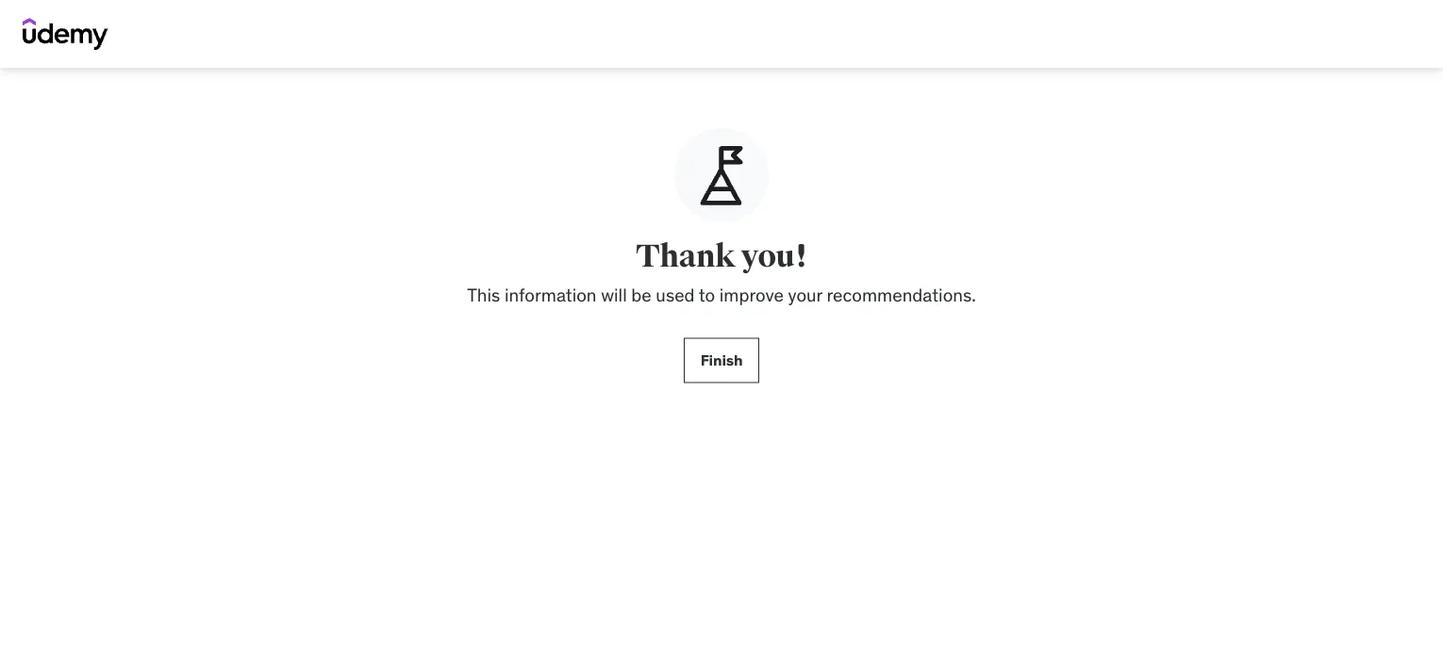 Task type: vqa. For each thing, say whether or not it's contained in the screenshot.
to
yes



Task type: locate. For each thing, give the bounding box(es) containing it.
improve
[[720, 284, 784, 307]]

information
[[505, 284, 597, 307]]

you!
[[741, 237, 808, 276]]

to
[[699, 284, 715, 307]]

be
[[632, 284, 652, 307]]

finish link
[[684, 338, 760, 384]]

will
[[601, 284, 627, 307]]

your
[[788, 284, 823, 307]]

used
[[656, 284, 695, 307]]

this
[[467, 284, 500, 307]]

finish
[[701, 351, 743, 370]]



Task type: describe. For each thing, give the bounding box(es) containing it.
recommendations.
[[827, 284, 976, 307]]

udemy image
[[23, 18, 109, 50]]

thank you! this information will be used to improve your recommendations.
[[467, 237, 976, 307]]

thank
[[636, 237, 736, 276]]



